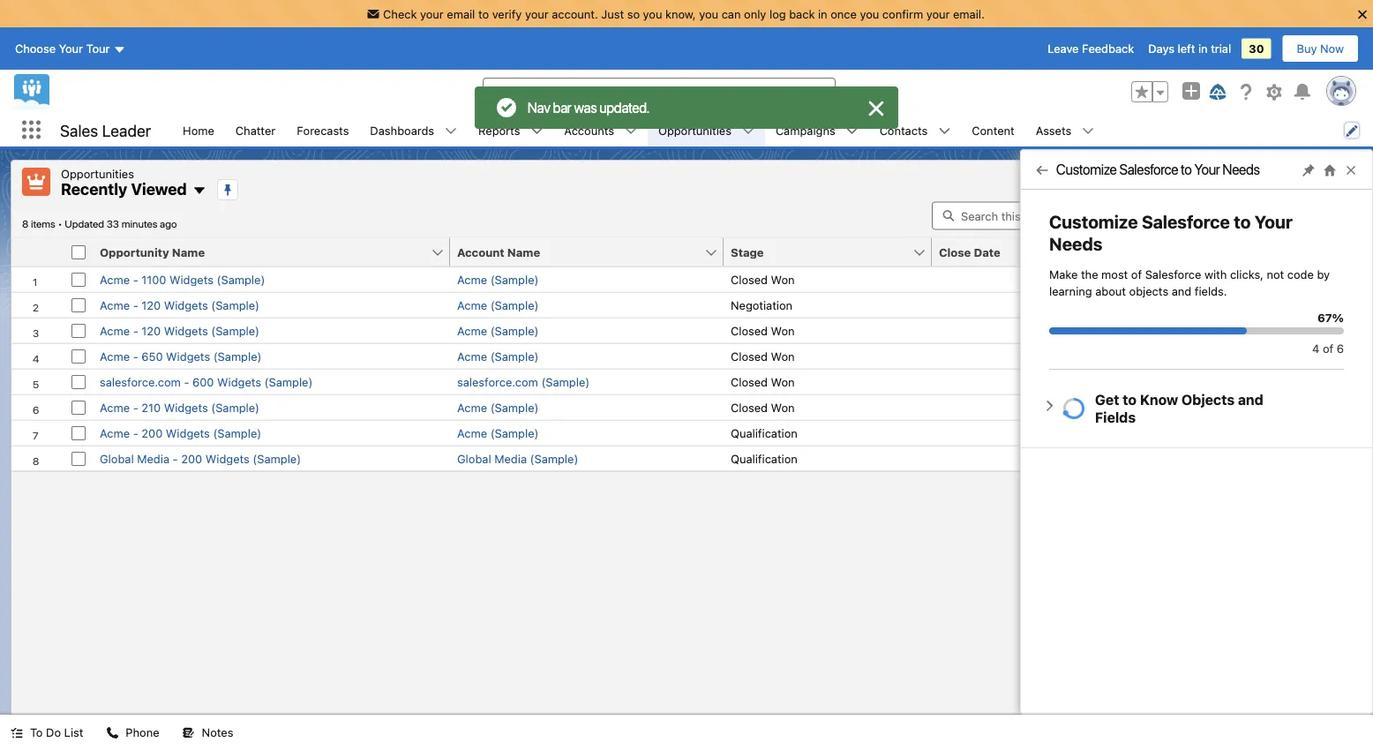 Task type: locate. For each thing, give the bounding box(es) containing it.
acme (sample) for acme - 210 widgets (sample) link
[[457, 401, 539, 414]]

opportunities down "sales leader"
[[61, 167, 134, 180]]

acme - 120 widgets (sample) link for closed won
[[100, 324, 260, 337]]

1 won from the top
[[771, 273, 795, 286]]

cb
[[1161, 273, 1176, 286], [1161, 324, 1176, 337], [1161, 401, 1176, 414]]

your
[[59, 42, 83, 55], [1195, 161, 1220, 178], [1255, 211, 1293, 232]]

widgets for acme (sample) 'link' corresponding to acme - 650 widgets (sample) link
[[166, 350, 210, 363]]

customize
[[1057, 161, 1117, 178], [1049, 211, 1138, 232]]

3 acme (sample) from the top
[[457, 324, 539, 337]]

0 vertical spatial salesforce
[[1120, 161, 1179, 178]]

1 vertical spatial cb
[[1161, 324, 1176, 337]]

acme - 120 widgets (sample) link up the acme - 650 widgets (sample)
[[100, 324, 260, 337]]

recently
[[61, 180, 127, 199]]

acme - 210 widgets (sample)
[[100, 401, 260, 414]]

by
[[1317, 267, 1330, 281]]

1 vertical spatial 11/15/2023
[[1050, 324, 1108, 337]]

4 acme (sample) link from the top
[[457, 350, 539, 363]]

salesforce.com up global media (sample) link
[[457, 375, 538, 388]]

to right get
[[1123, 391, 1137, 408]]

won
[[771, 273, 795, 286], [771, 324, 795, 337], [771, 350, 795, 363], [771, 375, 795, 388], [771, 401, 795, 414]]

1 vertical spatial and
[[1238, 391, 1264, 408]]

0 horizontal spatial needs
[[1049, 233, 1103, 254]]

widgets up acme - 200 widgets (sample)
[[164, 401, 208, 414]]

1 vertical spatial salesforce
[[1142, 211, 1230, 232]]

viewed
[[131, 180, 187, 199]]

chatter link
[[225, 114, 286, 147]]

you left can
[[699, 7, 719, 20]]

1 vertical spatial acme - 120 widgets (sample) link
[[100, 324, 260, 337]]

acme (sample) link for acme - 200 widgets (sample) link
[[457, 426, 539, 440]]

customize down the assets list item
[[1057, 161, 1117, 178]]

acme (sample) link for acme - 210 widgets (sample) link
[[457, 401, 539, 414]]

opportunities list item
[[648, 114, 765, 147]]

2 your from the left
[[525, 7, 549, 20]]

120 up 650 at the left top
[[141, 324, 161, 337]]

0 vertical spatial cb
[[1161, 273, 1176, 286]]

you right "so"
[[643, 7, 662, 20]]

text default image inside opportunities list item
[[742, 125, 755, 137]]

2 global from the left
[[457, 452, 491, 465]]

4 acme (sample) from the top
[[457, 350, 539, 363]]

1 horizontal spatial and
[[1238, 391, 1264, 408]]

2 acme - 120 widgets (sample) link from the top
[[100, 324, 260, 337]]

1 horizontal spatial your
[[525, 7, 549, 20]]

200 down 210
[[141, 426, 163, 440]]

your up select list display image at top right
[[1195, 161, 1220, 178]]

items
[[31, 218, 55, 230]]

1 11/15/2023 from the top
[[1050, 298, 1108, 312]]

1 acme - 120 widgets (sample) link from the top
[[100, 298, 260, 312]]

3 text default image from the left
[[742, 125, 755, 137]]

3 closed won from the top
[[731, 350, 795, 363]]

text default image left campaigns
[[742, 125, 755, 137]]

1 acme (sample) link from the top
[[457, 273, 539, 286]]

5 acme (sample) link from the top
[[457, 401, 539, 414]]

your left email
[[420, 7, 444, 20]]

text default image
[[531, 125, 543, 137], [625, 125, 637, 137], [742, 125, 755, 137], [939, 125, 951, 137]]

salesforce up objects
[[1145, 267, 1202, 281]]

0 vertical spatial 11/15/2023
[[1050, 298, 1108, 312]]

0 horizontal spatial 200
[[141, 426, 163, 440]]

0 vertical spatial opportunities
[[658, 124, 732, 137]]

10/15/2023
[[1048, 273, 1108, 286]]

•
[[58, 218, 62, 230]]

salesforce up list view controls icon
[[1120, 161, 1179, 178]]

widgets up 600
[[166, 350, 210, 363]]

text default image for contacts
[[939, 125, 951, 137]]

customize salesforce to your needs up make the most of salesforce with clicks, not code by learning about objects and fields.
[[1049, 211, 1293, 254]]

2 name from the left
[[507, 245, 540, 259]]

0 horizontal spatial you
[[643, 7, 662, 20]]

0 horizontal spatial global
[[100, 452, 134, 465]]

1 acme - 120 widgets (sample) from the top
[[100, 298, 260, 312]]

text default image inside notes button
[[182, 727, 195, 739]]

1 qualification from the top
[[731, 426, 798, 440]]

text default image down nav
[[531, 125, 543, 137]]

3 acme (sample) link from the top
[[457, 324, 539, 337]]

item number element
[[11, 238, 64, 267]]

1 vertical spatial acme - 120 widgets (sample)
[[100, 324, 260, 337]]

- for acme - 200 widgets (sample) link
[[133, 426, 138, 440]]

120 down 1100 on the top of the page
[[141, 298, 161, 312]]

text default image inside the reports list item
[[531, 125, 543, 137]]

salesforce.com
[[100, 375, 181, 388], [457, 375, 538, 388]]

your left tour
[[59, 42, 83, 55]]

2 acme (sample) from the top
[[457, 298, 539, 312]]

group
[[1132, 81, 1169, 102]]

- left 600
[[184, 375, 189, 388]]

text default image
[[445, 125, 457, 137], [846, 125, 859, 137], [1082, 125, 1095, 137], [192, 184, 206, 198], [11, 727, 23, 739], [106, 727, 119, 739], [182, 727, 195, 739]]

2 salesforce.com from the left
[[457, 375, 538, 388]]

text default image for opportunities
[[742, 125, 755, 137]]

text default image for accounts
[[625, 125, 637, 137]]

3 cb from the top
[[1161, 401, 1176, 414]]

widgets for fourth acme (sample) 'link' from the bottom
[[164, 324, 208, 337]]

cb for 10/15/2023
[[1161, 273, 1176, 286]]

11/15/2023 for negotiation
[[1050, 298, 1108, 312]]

2 horizontal spatial you
[[860, 7, 879, 20]]

search...
[[517, 85, 564, 98]]

acme - 200 widgets (sample)
[[100, 426, 261, 440]]

campaigns list item
[[765, 114, 869, 147]]

0 vertical spatial qualification
[[731, 426, 798, 440]]

progress bar
[[1064, 398, 1085, 419]]

dashboards list item
[[360, 114, 468, 147]]

text default image left to
[[11, 727, 23, 739]]

recently viewed
[[61, 180, 187, 199]]

code
[[1288, 267, 1314, 281]]

acme - 650 widgets (sample)
[[100, 350, 262, 363]]

and right 'objects'
[[1238, 391, 1264, 408]]

1 vertical spatial qualification
[[731, 452, 798, 465]]

your left email.
[[927, 7, 950, 20]]

1 horizontal spatial you
[[699, 7, 719, 20]]

1 closed from the top
[[731, 273, 768, 286]]

choose
[[15, 42, 56, 55]]

your right verify
[[525, 7, 549, 20]]

cb right of
[[1161, 273, 1176, 286]]

buy now
[[1297, 42, 1344, 55]]

0 vertical spatial in
[[818, 7, 828, 20]]

negotiation
[[731, 298, 793, 312]]

- left 210
[[133, 401, 138, 414]]

list containing home
[[172, 114, 1373, 147]]

2 won from the top
[[771, 324, 795, 337]]

opportunities inside recently viewed|opportunities|list view element
[[61, 167, 134, 180]]

email
[[447, 7, 475, 20]]

- left 650 at the left top
[[133, 350, 138, 363]]

7/18/2023
[[1054, 401, 1108, 414]]

text default image right 'assets'
[[1082, 125, 1095, 137]]

salesforce.com up 210
[[100, 375, 181, 388]]

2 closed from the top
[[731, 324, 768, 337]]

home link
[[172, 114, 225, 147]]

global
[[100, 452, 134, 465], [457, 452, 491, 465]]

text default image inside accounts list item
[[625, 125, 637, 137]]

closed won for 10/15/2023
[[731, 273, 795, 286]]

-
[[133, 273, 138, 286], [133, 298, 138, 312], [133, 324, 138, 337], [133, 350, 138, 363], [184, 375, 189, 388], [133, 401, 138, 414], [133, 426, 138, 440], [173, 452, 178, 465]]

in right left
[[1199, 42, 1208, 55]]

won for 10/15/2023
[[771, 273, 795, 286]]

2 vertical spatial your
[[1255, 211, 1293, 232]]

assets
[[1036, 124, 1072, 137]]

1 horizontal spatial media
[[495, 452, 527, 465]]

get to know objects and fields
[[1095, 391, 1264, 426]]

email.
[[953, 7, 985, 20]]

0 horizontal spatial and
[[1172, 285, 1192, 298]]

acme - 120 widgets (sample) up the acme - 650 widgets (sample)
[[100, 324, 260, 337]]

know
[[1140, 391, 1178, 408]]

opportunity name element
[[93, 238, 461, 267]]

know,
[[666, 7, 696, 20]]

salesforce
[[1120, 161, 1179, 178], [1142, 211, 1230, 232], [1145, 267, 1202, 281]]

3 won from the top
[[771, 350, 795, 363]]

1 closed won from the top
[[731, 273, 795, 286]]

- down acme - 200 widgets (sample)
[[173, 452, 178, 465]]

acme - 120 widgets (sample) link for negotiation
[[100, 298, 260, 312]]

1 vertical spatial opportunities
[[61, 167, 134, 180]]

opportunities down search... button
[[658, 124, 732, 137]]

0 vertical spatial acme - 120 widgets (sample) link
[[100, 298, 260, 312]]

5 won from the top
[[771, 401, 795, 414]]

leave feedback
[[1048, 42, 1134, 55]]

left
[[1178, 42, 1195, 55]]

to right select list display image at top right
[[1234, 211, 1251, 232]]

acme - 120 widgets (sample) link
[[100, 298, 260, 312], [100, 324, 260, 337]]

about
[[1096, 285, 1126, 298]]

new
[[1312, 175, 1335, 188]]

recently viewed grid
[[11, 238, 1362, 472]]

close
[[939, 245, 971, 259]]

media down salesforce.com (sample) 'link'
[[495, 452, 527, 465]]

1 horizontal spatial in
[[1199, 42, 1208, 55]]

6 acme (sample) from the top
[[457, 426, 539, 440]]

0 horizontal spatial opportunities
[[61, 167, 134, 180]]

5 acme (sample) from the top
[[457, 401, 539, 414]]

acme - 650 widgets (sample) link
[[100, 350, 262, 363]]

objects
[[1182, 391, 1235, 408]]

needs inside the customize salesforce to your needs
[[1049, 233, 1103, 254]]

- down opportunity
[[133, 298, 138, 312]]

3 your from the left
[[927, 7, 950, 20]]

3 closed from the top
[[731, 350, 768, 363]]

widgets down acme - 210 widgets (sample) link
[[166, 426, 210, 440]]

6 acme (sample) link from the top
[[457, 426, 539, 440]]

close date button
[[932, 238, 1134, 266]]

0 horizontal spatial name
[[172, 245, 205, 259]]

widgets for salesforce.com (sample) 'link'
[[217, 375, 261, 388]]

2 horizontal spatial your
[[927, 7, 950, 20]]

2 media from the left
[[495, 452, 527, 465]]

name inside 'button'
[[507, 245, 540, 259]]

text default image left phone
[[106, 727, 119, 739]]

name
[[172, 245, 205, 259], [507, 245, 540, 259]]

updated.
[[600, 99, 650, 116]]

accounts link
[[554, 114, 625, 147]]

67% status
[[1049, 300, 1344, 355]]

650
[[141, 350, 163, 363]]

text default image inside the contacts "list item"
[[939, 125, 951, 137]]

account.
[[552, 7, 598, 20]]

200 down acme - 200 widgets (sample)
[[181, 452, 202, 465]]

1 horizontal spatial 200
[[181, 452, 202, 465]]

acme (sample) for acme - 1100 widgets (sample) "link"
[[457, 273, 539, 286]]

qualification for global media (sample)
[[731, 452, 798, 465]]

widgets right 600
[[217, 375, 261, 388]]

the
[[1081, 267, 1099, 281]]

8
[[22, 218, 29, 230]]

buy
[[1297, 42, 1317, 55]]

2 acme - 120 widgets (sample) from the top
[[100, 324, 260, 337]]

1 vertical spatial 120
[[141, 324, 161, 337]]

progress bar image
[[1049, 327, 1247, 335]]

customize salesforce to your needs up list view controls icon
[[1057, 161, 1260, 178]]

customize up the at top
[[1049, 211, 1138, 232]]

0 vertical spatial acme - 120 widgets (sample)
[[100, 298, 260, 312]]

text default image inside dashboards list item
[[445, 125, 457, 137]]

widgets right 1100 on the top of the page
[[169, 273, 214, 286]]

0 horizontal spatial media
[[137, 452, 169, 465]]

tour
[[86, 42, 110, 55]]

list
[[64, 726, 83, 739]]

1 120 from the top
[[141, 298, 161, 312]]

acme - 120 widgets (sample) down acme - 1100 widgets (sample)
[[100, 298, 260, 312]]

- for acme - 120 widgets (sample) link associated with closed won
[[133, 324, 138, 337]]

with
[[1205, 267, 1227, 281]]

2 cb from the top
[[1161, 324, 1176, 337]]

your
[[420, 7, 444, 20], [525, 7, 549, 20], [927, 7, 950, 20]]

1100
[[141, 273, 166, 286]]

nav bar was updated.
[[528, 99, 650, 116]]

- down acme - 210 widgets (sample) link
[[133, 426, 138, 440]]

cb down objects
[[1161, 324, 1176, 337]]

cb left 'objects'
[[1161, 401, 1176, 414]]

2 11/15/2023 from the top
[[1050, 324, 1108, 337]]

2 text default image from the left
[[625, 125, 637, 137]]

success alert dialog
[[475, 87, 899, 129]]

1 horizontal spatial needs
[[1223, 161, 1260, 178]]

1 vertical spatial your
[[1195, 161, 1220, 178]]

120 for negotiation
[[141, 298, 161, 312]]

closed for 7/18/2023
[[731, 401, 768, 414]]

2 120 from the top
[[141, 324, 161, 337]]

widgets
[[169, 273, 214, 286], [164, 298, 208, 312], [164, 324, 208, 337], [166, 350, 210, 363], [217, 375, 261, 388], [164, 401, 208, 414], [166, 426, 210, 440], [205, 452, 250, 465]]

notes button
[[172, 715, 244, 750]]

name inside button
[[172, 245, 205, 259]]

5 closed won from the top
[[731, 401, 795, 414]]

2 closed won from the top
[[731, 324, 795, 337]]

now
[[1321, 42, 1344, 55]]

200
[[141, 426, 163, 440], [181, 452, 202, 465]]

home
[[183, 124, 214, 137]]

acme - 1100 widgets (sample) link
[[100, 273, 265, 286]]

0 horizontal spatial your
[[420, 7, 444, 20]]

text default image left notes
[[182, 727, 195, 739]]

choose your tour
[[15, 42, 110, 55]]

1 salesforce.com from the left
[[100, 375, 181, 388]]

leave
[[1048, 42, 1079, 55]]

and left fields.
[[1172, 285, 1192, 298]]

name for opportunity name
[[172, 245, 205, 259]]

needs
[[1223, 161, 1260, 178], [1049, 233, 1103, 254]]

confirm
[[883, 7, 923, 20]]

text default image down updated.
[[625, 125, 637, 137]]

0 vertical spatial your
[[59, 42, 83, 55]]

name right account
[[507, 245, 540, 259]]

assets list item
[[1025, 114, 1105, 147]]

widgets down acme - 1100 widgets (sample)
[[164, 298, 208, 312]]

acme (sample)
[[457, 273, 539, 286], [457, 298, 539, 312], [457, 324, 539, 337], [457, 350, 539, 363], [457, 401, 539, 414], [457, 426, 539, 440]]

0 horizontal spatial in
[[818, 7, 828, 20]]

acme - 120 widgets (sample) for negotiation
[[100, 298, 260, 312]]

your up not
[[1255, 211, 1293, 232]]

(sample)
[[217, 273, 265, 286], [490, 273, 539, 286], [211, 298, 260, 312], [490, 298, 539, 312], [211, 324, 260, 337], [490, 324, 539, 337], [213, 350, 262, 363], [490, 350, 539, 363], [264, 375, 313, 388], [541, 375, 590, 388], [211, 401, 260, 414], [490, 401, 539, 414], [213, 426, 261, 440], [490, 426, 539, 440], [253, 452, 301, 465], [530, 452, 578, 465]]

needs up make
[[1049, 233, 1103, 254]]

- for salesforce.com - 600 widgets (sample) link at the left
[[184, 375, 189, 388]]

in
[[818, 7, 828, 20], [1199, 42, 1208, 55]]

salesforce up with
[[1142, 211, 1230, 232]]

1 horizontal spatial global
[[457, 452, 491, 465]]

acme - 1100 widgets (sample)
[[100, 273, 265, 286]]

needs up select list display image at top right
[[1223, 161, 1260, 178]]

media down acme - 200 widgets (sample) link
[[137, 452, 169, 465]]

1 horizontal spatial salesforce.com
[[457, 375, 538, 388]]

- up acme - 650 widgets (sample) link
[[133, 324, 138, 337]]

0 horizontal spatial your
[[59, 42, 83, 55]]

0 vertical spatial and
[[1172, 285, 1192, 298]]

closed won for 7/18/2023
[[731, 401, 795, 414]]

name for account name
[[507, 245, 540, 259]]

widgets for acme (sample) 'link' corresponding to acme - 210 widgets (sample) link
[[164, 401, 208, 414]]

1 cb from the top
[[1161, 273, 1176, 286]]

0 horizontal spatial salesforce.com
[[100, 375, 181, 388]]

1 vertical spatial needs
[[1049, 233, 1103, 254]]

0 vertical spatial 200
[[141, 426, 163, 440]]

name up acme - 1100 widgets (sample) "link"
[[172, 245, 205, 259]]

acme (sample) link for acme - 1100 widgets (sample) "link"
[[457, 273, 539, 286]]

new button
[[1298, 169, 1350, 195]]

1 horizontal spatial name
[[507, 245, 540, 259]]

contacts link
[[869, 114, 939, 147]]

accounts
[[564, 124, 614, 137]]

4 text default image from the left
[[939, 125, 951, 137]]

1 acme (sample) from the top
[[457, 273, 539, 286]]

1 global from the left
[[100, 452, 134, 465]]

2 qualification from the top
[[731, 452, 798, 465]]

1 vertical spatial 200
[[181, 452, 202, 465]]

bar
[[553, 99, 572, 116]]

1 your from the left
[[420, 7, 444, 20]]

you right once
[[860, 7, 879, 20]]

text default image right contacts
[[939, 125, 951, 137]]

cell
[[64, 238, 93, 267], [1154, 292, 1316, 317], [1316, 292, 1362, 317], [1154, 343, 1316, 369], [1154, 369, 1316, 394], [1316, 369, 1362, 394], [1316, 394, 1362, 420], [1154, 420, 1316, 445], [1316, 420, 1362, 445], [1154, 445, 1316, 471], [1316, 445, 1362, 471]]

text default image inside the assets list item
[[1082, 125, 1095, 137]]

widgets for acme (sample) 'link' corresponding to acme - 200 widgets (sample) link
[[166, 426, 210, 440]]

salesforce.com - 600 widgets (sample) link
[[100, 375, 313, 388]]

2 vertical spatial cb
[[1161, 401, 1176, 414]]

1 text default image from the left
[[531, 125, 543, 137]]

text default image left reports link at top
[[445, 125, 457, 137]]

None search field
[[932, 202, 1144, 230]]

opportunity
[[100, 245, 169, 259]]

text default image right campaigns
[[846, 125, 859, 137]]

list view controls image
[[1147, 202, 1186, 230]]

1 media from the left
[[137, 452, 169, 465]]

11/15/2023
[[1050, 298, 1108, 312], [1050, 324, 1108, 337]]

0 vertical spatial 120
[[141, 298, 161, 312]]

list
[[172, 114, 1373, 147]]

- left 1100 on the top of the page
[[133, 273, 138, 286]]

2 vertical spatial salesforce
[[1145, 267, 1202, 281]]

text default image inside phone button
[[106, 727, 119, 739]]

210
[[141, 401, 161, 414]]

text default image inside to do list button
[[11, 727, 23, 739]]

5 closed from the top
[[731, 401, 768, 414]]

1 horizontal spatial opportunities
[[658, 124, 732, 137]]

do
[[46, 726, 61, 739]]

close date element
[[932, 238, 1154, 267]]

in right back
[[818, 7, 828, 20]]

1 name from the left
[[172, 245, 205, 259]]

4 won from the top
[[771, 375, 795, 388]]

- for acme - 120 widgets (sample) link associated with negotiation
[[133, 298, 138, 312]]

text default image inside campaigns list item
[[846, 125, 859, 137]]

11/15/2023 for closed won
[[1050, 324, 1108, 337]]

widgets up the acme - 650 widgets (sample)
[[164, 324, 208, 337]]

acme - 120 widgets (sample) link down acme - 1100 widgets (sample)
[[100, 298, 260, 312]]

2 horizontal spatial your
[[1255, 211, 1293, 232]]



Task type: vqa. For each thing, say whether or not it's contained in the screenshot.
'PROGRESS BAR' progress bar
yes



Task type: describe. For each thing, give the bounding box(es) containing it.
fields
[[1095, 409, 1136, 426]]

30
[[1249, 42, 1264, 55]]

phone button
[[96, 715, 170, 750]]

text default image for reports
[[531, 125, 543, 137]]

widgets for 5th acme (sample) 'link' from the bottom of the the recently viewed grid
[[164, 298, 208, 312]]

- for acme - 650 widgets (sample) link
[[133, 350, 138, 363]]

dashboards
[[370, 124, 434, 137]]

0 vertical spatial customize
[[1057, 161, 1117, 178]]

stage
[[731, 245, 764, 259]]

updated
[[65, 218, 104, 230]]

search... button
[[483, 78, 836, 106]]

to
[[30, 726, 43, 739]]

check
[[383, 7, 417, 20]]

only
[[744, 7, 766, 20]]

global media (sample)
[[457, 452, 578, 465]]

feedback
[[1082, 42, 1134, 55]]

1 vertical spatial customize
[[1049, 211, 1138, 232]]

won for 7/18/2023
[[771, 401, 795, 414]]

and inside make the most of salesforce with clicks, not code by learning about objects and fields.
[[1172, 285, 1192, 298]]

closed for 10/15/2023
[[731, 273, 768, 286]]

sales leader
[[60, 121, 151, 140]]

phone
[[126, 726, 159, 739]]

campaigns
[[776, 124, 836, 137]]

global media - 200 widgets (sample)
[[100, 452, 301, 465]]

salesforce.com for salesforce.com (sample)
[[457, 375, 538, 388]]

2 you from the left
[[699, 7, 719, 20]]

large image
[[866, 98, 887, 119]]

0 vertical spatial needs
[[1223, 161, 1260, 178]]

forecasts link
[[286, 114, 360, 147]]

global media - 200 widgets (sample) link
[[100, 452, 301, 465]]

global for global media - 200 widgets (sample)
[[100, 452, 134, 465]]

buy now button
[[1282, 34, 1359, 63]]

sales
[[60, 121, 98, 140]]

0 vertical spatial customize salesforce to your needs
[[1057, 161, 1260, 178]]

media for -
[[137, 452, 169, 465]]

salesforce.com - 600 widgets (sample)
[[100, 375, 313, 388]]

acme - 200 widgets (sample) link
[[100, 426, 261, 440]]

closed for 11/15/2023
[[731, 324, 768, 337]]

global for global media (sample)
[[457, 452, 491, 465]]

contacts list item
[[869, 114, 962, 147]]

verify
[[492, 7, 522, 20]]

log
[[770, 7, 786, 20]]

1 horizontal spatial your
[[1195, 161, 1220, 178]]

make the most of salesforce with clicks, not code by learning about objects and fields.
[[1049, 267, 1330, 298]]

to up list view controls icon
[[1181, 161, 1192, 178]]

4 closed from the top
[[731, 375, 768, 388]]

acme (sample) for acme - 200 widgets (sample) link
[[457, 426, 539, 440]]

so
[[627, 7, 640, 20]]

qualification for acme (sample)
[[731, 426, 798, 440]]

3 you from the left
[[860, 7, 879, 20]]

make
[[1049, 267, 1078, 281]]

salesforce inside make the most of salesforce with clicks, not code by learning about objects and fields.
[[1145, 267, 1202, 281]]

choose your tour button
[[14, 34, 127, 63]]

account name button
[[450, 238, 704, 266]]

opportunities inside opportunities 'link'
[[658, 124, 732, 137]]

clicks,
[[1230, 267, 1264, 281]]

opportunity name
[[100, 245, 205, 259]]

widgets down acme - 200 widgets (sample)
[[205, 452, 250, 465]]

was
[[574, 99, 597, 116]]

acme - 210 widgets (sample) link
[[100, 401, 260, 414]]

stage element
[[724, 238, 943, 267]]

1 vertical spatial in
[[1199, 42, 1208, 55]]

1 vertical spatial customize salesforce to your needs
[[1049, 211, 1293, 254]]

not
[[1267, 267, 1285, 281]]

contacts
[[880, 124, 928, 137]]

to right email
[[478, 7, 489, 20]]

salesforce.com for salesforce.com - 600 widgets (sample)
[[100, 375, 181, 388]]

account
[[457, 245, 505, 259]]

leave feedback link
[[1048, 42, 1134, 55]]

Search Recently Viewed list view. search field
[[932, 202, 1144, 230]]

won for 11/15/2023
[[771, 324, 795, 337]]

salesforce.com (sample)
[[457, 375, 590, 388]]

campaigns link
[[765, 114, 846, 147]]

to inside 'get to know objects and fields'
[[1123, 391, 1137, 408]]

2 acme (sample) link from the top
[[457, 298, 539, 312]]

widgets for acme (sample) 'link' for acme - 1100 widgets (sample) "link"
[[169, 273, 214, 286]]

leader
[[102, 121, 151, 140]]

text default image right viewed
[[192, 184, 206, 198]]

- for acme - 210 widgets (sample) link
[[133, 401, 138, 414]]

close date
[[939, 245, 1001, 259]]

600
[[192, 375, 214, 388]]

item number image
[[11, 238, 64, 266]]

media for (sample)
[[495, 452, 527, 465]]

reports
[[478, 124, 520, 137]]

assets link
[[1025, 114, 1082, 147]]

of
[[1131, 267, 1142, 281]]

trial
[[1211, 42, 1231, 55]]

closed won for 11/15/2023
[[731, 324, 795, 337]]

8 items • updated 33 minutes ago
[[22, 218, 177, 230]]

reports list item
[[468, 114, 554, 147]]

learning
[[1049, 285, 1092, 298]]

acme - 120 widgets (sample) for closed won
[[100, 324, 260, 337]]

just
[[601, 7, 624, 20]]

acme (sample) for acme - 650 widgets (sample) link
[[457, 350, 539, 363]]

progress bar progress bar
[[1049, 327, 1344, 335]]

your inside popup button
[[59, 42, 83, 55]]

accounts list item
[[554, 114, 648, 147]]

dashboards link
[[360, 114, 445, 147]]

opportunity name button
[[93, 238, 431, 266]]

get
[[1095, 391, 1120, 408]]

- for acme - 1100 widgets (sample) "link"
[[133, 273, 138, 286]]

recently viewed|opportunities|list view element
[[11, 160, 1363, 715]]

can
[[722, 7, 741, 20]]

objects
[[1129, 285, 1169, 298]]

and inside 'get to know objects and fields'
[[1238, 391, 1264, 408]]

4 closed won from the top
[[731, 375, 795, 388]]

select list display image
[[1190, 202, 1229, 230]]

120 for closed won
[[141, 324, 161, 337]]

once
[[831, 7, 857, 20]]

reports link
[[468, 114, 531, 147]]

account name element
[[450, 238, 734, 267]]

cb for 11/15/2023
[[1161, 324, 1176, 337]]

account name
[[457, 245, 540, 259]]

ago
[[160, 218, 177, 230]]

to do list
[[30, 726, 83, 739]]

back
[[789, 7, 815, 20]]

1 you from the left
[[643, 7, 662, 20]]

67%
[[1318, 311, 1344, 324]]

forecasts
[[297, 124, 349, 137]]

recently viewed status
[[22, 218, 65, 230]]

days left in trial
[[1149, 42, 1231, 55]]

acme (sample) link for acme - 650 widgets (sample) link
[[457, 350, 539, 363]]

nav
[[528, 99, 551, 116]]

days
[[1149, 42, 1175, 55]]

salesforce.com (sample) link
[[457, 375, 590, 388]]

content
[[972, 124, 1015, 137]]



